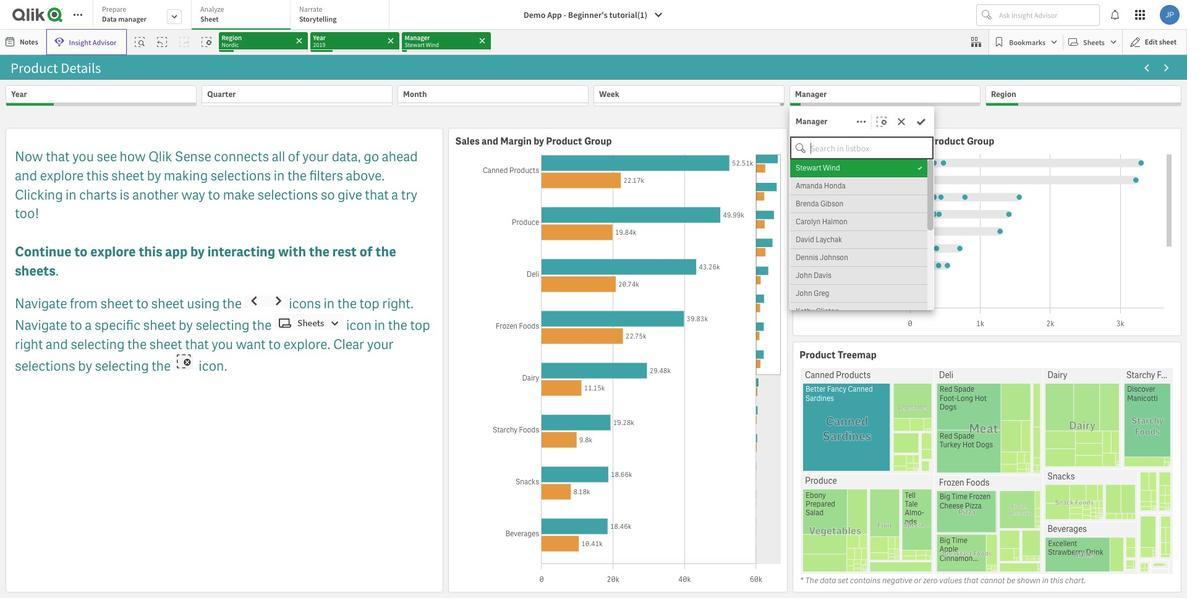 Task type: vqa. For each thing, say whether or not it's contained in the screenshot.
specific
yes



Task type: locate. For each thing, give the bounding box(es) containing it.
specific
[[95, 317, 140, 334]]

sales and margin by product group
[[455, 135, 612, 148]]

the up 'want'
[[252, 317, 272, 334]]

and left margin
[[482, 135, 498, 148]]

explore
[[40, 167, 84, 185], [90, 243, 136, 261]]

tab list
[[93, 0, 394, 31]]

1 horizontal spatial your
[[367, 336, 394, 353]]

your inside now that you see how qlik sense connects all of your data, go ahead and explore this sheet by making selections in the filters above. clicking in charts is another way to make selections so give that a try too!
[[302, 148, 329, 166]]

storytelling
[[299, 14, 337, 23]]

-
[[564, 9, 566, 20]]

0 vertical spatial and
[[482, 135, 498, 148]]

clicking
[[15, 186, 63, 204]]

average
[[800, 135, 836, 148]]

to right way
[[208, 186, 220, 204]]

selecting inside icon in the top right and selecting the sheet that you want to explore.
[[71, 336, 125, 353]]

to down from
[[70, 317, 82, 334]]

david laychak
[[796, 235, 842, 245]]

try
[[401, 186, 418, 204]]

1 horizontal spatial explore
[[90, 243, 136, 261]]

explore inside the continue to explore this app by interacting with the rest of the sheets
[[90, 243, 136, 261]]

1 john from the top
[[796, 271, 812, 281]]

john for john greg
[[796, 289, 812, 299]]

group down week
[[584, 135, 612, 148]]

continue
[[15, 243, 71, 261]]

by
[[534, 135, 544, 148], [916, 135, 927, 148], [147, 167, 161, 185], [190, 243, 205, 261], [179, 317, 193, 334], [78, 358, 92, 376]]

1 horizontal spatial this
[[138, 243, 162, 261]]

prepare
[[102, 4, 126, 14]]

your
[[302, 148, 329, 166], [367, 336, 394, 353]]

navigate inside in the top right. navigate to a specific sheet by selecting the
[[15, 317, 67, 334]]

explore up clicking
[[40, 167, 84, 185]]

week element
[[599, 89, 619, 100]]

0 horizontal spatial of
[[288, 148, 300, 166]]

clinton
[[816, 307, 839, 317]]

a inside now that you see how qlik sense connects all of your data, go ahead and explore this sheet by making selections in the filters above. clicking in charts is another way to make selections so give that a try too!
[[391, 186, 398, 204]]

quarter element
[[207, 89, 236, 100]]

0 horizontal spatial explore
[[40, 167, 84, 185]]

selections down right
[[15, 358, 75, 376]]

set
[[838, 575, 848, 586]]

top inside icon in the top right and selecting the sheet that you want to explore.
[[410, 317, 430, 334]]

0 horizontal spatial this
[[86, 167, 109, 185]]

your inside clear your selections by selecting the
[[367, 336, 394, 353]]

selecting inside clear your selections by selecting the
[[95, 358, 149, 376]]

demo app - beginner's tutorial(1) button
[[516, 5, 671, 25]]

the right rest
[[375, 243, 396, 261]]

sheets button
[[1066, 32, 1120, 52]]

0 vertical spatial john
[[796, 271, 812, 281]]

filters
[[309, 167, 343, 185]]

that up icon.
[[185, 336, 209, 353]]

this up charts
[[86, 167, 109, 185]]

1 vertical spatial selecting
[[71, 336, 125, 353]]

in right icon
[[374, 317, 385, 334]]

data
[[102, 14, 117, 23]]

in left charts
[[66, 186, 76, 204]]

0 vertical spatial selecting
[[196, 317, 249, 334]]

1 vertical spatial your
[[367, 336, 394, 353]]

the up icon
[[337, 295, 357, 313]]

stewart
[[796, 163, 822, 173]]

brenda gibson alternative. 3 of 19 row
[[790, 195, 928, 213]]

bookmarks
[[1009, 37, 1046, 47]]

2 group from the left
[[967, 135, 995, 148]]

quarter
[[207, 89, 236, 100]]

1 vertical spatial of
[[360, 243, 373, 261]]

1 sales from the left
[[455, 135, 480, 148]]

right.
[[382, 295, 414, 313]]

of right rest
[[360, 243, 373, 261]]

above.
[[346, 167, 385, 185]]

sales
[[455, 135, 480, 148], [838, 135, 862, 148]]

2 horizontal spatial this
[[1050, 575, 1063, 586]]

1 horizontal spatial top
[[410, 317, 430, 334]]

now that you see how qlik sense connects all of your data, go ahead and explore this sheet by making selections in the filters above. clicking in charts is another way to make selections so give that a try too!
[[15, 148, 418, 223]]

john
[[796, 271, 812, 281], [796, 289, 812, 299]]

to up specific at the left bottom
[[136, 295, 149, 313]]

1 horizontal spatial a
[[391, 186, 398, 204]]

2 vertical spatial selections
[[15, 358, 75, 376]]

bookmarks button
[[992, 32, 1061, 52]]

tutorial(1)
[[609, 9, 647, 20]]

2 sales from the left
[[838, 135, 862, 148]]

a
[[391, 186, 398, 204], [85, 317, 92, 334]]

this inside now that you see how qlik sense connects all of your data, go ahead and explore this sheet by making selections in the filters above. clicking in charts is another way to make selections so give that a try too!
[[86, 167, 109, 185]]

in right shown
[[1042, 575, 1049, 586]]

1 vertical spatial and
[[15, 167, 37, 185]]

shown
[[1017, 575, 1041, 586]]

dennis johnson alternative. 6 of 19 row
[[790, 249, 928, 267]]

manager
[[795, 89, 827, 100], [796, 116, 828, 127]]

in
[[274, 167, 285, 185], [66, 186, 76, 204], [324, 295, 335, 313], [374, 317, 385, 334], [1042, 575, 1049, 586]]

navigate up right
[[15, 317, 67, 334]]

that
[[46, 148, 70, 166], [365, 186, 389, 204], [185, 336, 209, 353], [964, 575, 979, 586]]

so
[[321, 186, 335, 204]]

a left try at the left top of the page
[[391, 186, 398, 204]]

0 vertical spatial of
[[288, 148, 300, 166]]

month element
[[403, 89, 427, 100]]

product right margin
[[546, 135, 582, 148]]

0 vertical spatial you
[[72, 148, 94, 166]]

0 horizontal spatial your
[[302, 148, 329, 166]]

your down icon
[[367, 336, 394, 353]]

2 horizontal spatial and
[[482, 135, 498, 148]]

right
[[15, 336, 43, 353]]

john down "dennis"
[[796, 271, 812, 281]]

0 vertical spatial navigate
[[15, 295, 67, 313]]

selections down connects
[[211, 167, 271, 185]]

the right using
[[222, 295, 242, 313]]

explore inside now that you see how qlik sense connects all of your data, go ahead and explore this sheet by making selections in the filters above. clicking in charts is another way to make selections so give that a try too!
[[40, 167, 84, 185]]

your up filters
[[302, 148, 329, 166]]

you left see
[[72, 148, 94, 166]]

group down region element
[[967, 135, 995, 148]]

using
[[187, 295, 220, 313]]

0 horizontal spatial top
[[359, 295, 380, 313]]

and right right
[[46, 336, 68, 353]]

1 horizontal spatial product
[[800, 348, 836, 361]]

john inside john greg alternative. 8 of 19 row
[[796, 289, 812, 299]]

qlik
[[148, 148, 172, 166]]

0 horizontal spatial a
[[85, 317, 92, 334]]

1 horizontal spatial sales
[[838, 135, 862, 148]]

sales left the per
[[838, 135, 862, 148]]

1 horizontal spatial group
[[967, 135, 995, 148]]

stewart wind selected. 1 of 19 row
[[790, 160, 928, 178]]

1 horizontal spatial you
[[212, 336, 233, 353]]

1 vertical spatial top
[[410, 317, 430, 334]]

continue to explore this app by interacting with the rest of the sheets
[[15, 243, 396, 280]]

2 john from the top
[[796, 289, 812, 299]]

is
[[120, 186, 130, 204]]

to inside the continue to explore this app by interacting with the rest of the sheets
[[74, 243, 88, 261]]

0 vertical spatial a
[[391, 186, 398, 204]]

in right icons
[[324, 295, 335, 313]]

john left greg
[[796, 289, 812, 299]]

1 horizontal spatial and
[[46, 336, 68, 353]]

2 vertical spatial selecting
[[95, 358, 149, 376]]

1 vertical spatial manager
[[796, 116, 828, 127]]

negative
[[882, 575, 912, 586]]

want
[[236, 336, 266, 353]]

Ask Insight Advisor text field
[[997, 5, 1100, 25]]

by inside the continue to explore this app by interacting with the rest of the sheets
[[190, 243, 205, 261]]

0 horizontal spatial group
[[584, 135, 612, 148]]

1 vertical spatial navigate
[[15, 317, 67, 334]]

2 vertical spatial this
[[1050, 575, 1063, 586]]

this inside application
[[1050, 575, 1063, 586]]

edit
[[1145, 37, 1158, 46]]

zero
[[923, 575, 938, 586]]

kathy clinton
[[796, 307, 839, 317]]

or
[[914, 575, 921, 586]]

0 vertical spatial your
[[302, 148, 329, 166]]

top down right.
[[410, 317, 430, 334]]

selections down all
[[258, 186, 318, 204]]

by inside clear your selections by selecting the
[[78, 358, 92, 376]]

1 vertical spatial you
[[212, 336, 233, 353]]

and down now
[[15, 167, 37, 185]]

1 vertical spatial a
[[85, 317, 92, 334]]

2 navigate from the top
[[15, 317, 67, 334]]

gibson
[[821, 199, 844, 209]]

the left icon.
[[151, 358, 171, 376]]

edit sheet
[[1145, 37, 1177, 46]]

icon.
[[199, 358, 227, 376]]

navigate down sheets
[[15, 295, 67, 313]]

that right values
[[964, 575, 979, 586]]

of
[[288, 148, 300, 166], [360, 243, 373, 261]]

0 vertical spatial this
[[86, 167, 109, 185]]

* the data set contains negative or zero values that cannot be shown in this chart.
[[800, 575, 1086, 586]]

0 horizontal spatial and
[[15, 167, 37, 185]]

carolyn halmon alternative. 4 of 19 row
[[790, 213, 928, 231]]

john inside john davis alternative. 7 of 19 row
[[796, 271, 812, 281]]

2 vertical spatial and
[[46, 336, 68, 353]]

sales inside average sales per invoice by product group application
[[838, 135, 862, 148]]

this left app
[[138, 243, 162, 261]]

in inside in the top right. navigate to a specific sheet by selecting the
[[324, 295, 335, 313]]

0 vertical spatial top
[[359, 295, 380, 313]]

product left treemap
[[800, 348, 836, 361]]

making
[[164, 167, 208, 185]]

data,
[[332, 148, 361, 166]]

app
[[165, 243, 188, 261]]

product inside application
[[800, 348, 836, 361]]

and
[[482, 135, 498, 148], [15, 167, 37, 185], [46, 336, 68, 353]]

month
[[403, 89, 427, 100]]

you
[[72, 148, 94, 166], [212, 336, 233, 353]]

top up icon
[[359, 295, 380, 313]]

selections
[[211, 167, 271, 185], [258, 186, 318, 204], [15, 358, 75, 376]]

1 horizontal spatial of
[[360, 243, 373, 261]]

to right continue
[[74, 243, 88, 261]]

to right 'want'
[[268, 336, 281, 353]]

application
[[0, 0, 1187, 599], [6, 128, 444, 593]]

of inside the continue to explore this app by interacting with the rest of the sheets
[[360, 243, 373, 261]]

1 vertical spatial explore
[[90, 243, 136, 261]]

interacting
[[207, 243, 275, 261]]

explore up navigate from sheet to sheet using the at the left of the page
[[90, 243, 136, 261]]

from
[[70, 295, 98, 313]]

data
[[820, 575, 836, 586]]

john davis alternative. 7 of 19 row
[[790, 267, 928, 285]]

top
[[359, 295, 380, 313], [410, 317, 430, 334]]

the left filters
[[287, 167, 307, 185]]

product right invoice
[[929, 135, 965, 148]]

0 horizontal spatial you
[[72, 148, 94, 166]]

that right now
[[46, 148, 70, 166]]

sheets
[[1083, 37, 1105, 47]]

1 vertical spatial this
[[138, 243, 162, 261]]

you up icon.
[[212, 336, 233, 353]]

sales inside sales and margin by product group application
[[455, 135, 480, 148]]

of right all
[[288, 148, 300, 166]]

navigate
[[15, 295, 67, 313], [15, 317, 67, 334]]

clear all selections image
[[202, 37, 212, 47]]

0 vertical spatial explore
[[40, 167, 84, 185]]

0 horizontal spatial sales
[[455, 135, 480, 148]]

a down from
[[85, 317, 92, 334]]

sales left margin
[[455, 135, 480, 148]]

davis
[[814, 271, 832, 281]]

this left chart.
[[1050, 575, 1063, 586]]

the down right.
[[388, 317, 407, 334]]

group
[[584, 135, 612, 148], [967, 135, 995, 148]]

that inside icon in the top right and selecting the sheet that you want to explore.
[[185, 336, 209, 353]]

1 vertical spatial john
[[796, 289, 812, 299]]

greg
[[814, 289, 829, 299]]

selections inside clear your selections by selecting the
[[15, 358, 75, 376]]



Task type: describe. For each thing, give the bounding box(es) containing it.
to inside icon in the top right and selecting the sheet that you want to explore.
[[268, 336, 281, 353]]

ahead
[[382, 148, 418, 166]]

icons
[[289, 295, 321, 313]]

clear your selections by selecting the
[[15, 336, 394, 376]]

navigate from sheet to sheet using the
[[15, 295, 244, 313]]

sheet inside in the top right. navigate to a specific sheet by selecting the
[[143, 317, 176, 334]]

way
[[181, 186, 205, 204]]

john davis
[[796, 271, 832, 281]]

to inside in the top right. navigate to a specific sheet by selecting the
[[70, 317, 82, 334]]

that inside application
[[964, 575, 979, 586]]

explore.
[[284, 336, 331, 353]]

to inside now that you see how qlik sense connects all of your data, go ahead and explore this sheet by making selections in the filters above. clicking in charts is another way to make selections so give that a try too!
[[208, 186, 220, 204]]

chart.
[[1065, 575, 1086, 586]]

1 vertical spatial selections
[[258, 186, 318, 204]]

prepare data manager
[[102, 4, 147, 23]]

how
[[120, 148, 146, 166]]

contains
[[850, 575, 880, 586]]

notes button
[[2, 32, 43, 52]]

manager element
[[795, 89, 827, 100]]

region
[[991, 89, 1016, 100]]

region element
[[991, 89, 1016, 100]]

brenda gibson
[[796, 199, 844, 209]]

carolyn
[[796, 217, 821, 227]]

give
[[338, 186, 362, 204]]

brenda
[[796, 199, 819, 209]]

icon
[[346, 317, 372, 334]]

step back image
[[157, 37, 167, 47]]

the inside now that you see how qlik sense connects all of your data, go ahead and explore this sheet by making selections in the filters above. clicking in charts is another way to make selections so give that a try too!
[[287, 167, 307, 185]]

sheet
[[200, 14, 219, 23]]

sheet inside icon in the top right and selecting the sheet that you want to explore.
[[149, 336, 182, 353]]

dennis
[[796, 253, 819, 263]]

sheet inside now that you see how qlik sense connects all of your data, go ahead and explore this sheet by making selections in the filters above. clicking in charts is another way to make selections so give that a try too!
[[111, 167, 144, 185]]

margin
[[500, 135, 532, 148]]

charts
[[79, 186, 117, 204]]

in down all
[[274, 167, 285, 185]]

dennis johnson
[[796, 253, 848, 263]]

year element
[[11, 89, 27, 100]]

selecting inside in the top right. navigate to a specific sheet by selecting the
[[196, 317, 249, 334]]

clear
[[333, 336, 364, 353]]

by inside now that you see how qlik sense connects all of your data, go ahead and explore this sheet by making selections in the filters above. clicking in charts is another way to make selections so give that a try too!
[[147, 167, 161, 185]]

1 group from the left
[[584, 135, 612, 148]]

by inside in the top right. navigate to a specific sheet by selecting the
[[179, 317, 193, 334]]

week
[[599, 89, 619, 100]]

narrate storytelling
[[299, 4, 337, 23]]

john for john davis
[[796, 271, 812, 281]]

david
[[796, 235, 814, 245]]

previous sheet: experience the power of qlik sense image
[[1142, 63, 1152, 73]]

in inside icon in the top right and selecting the sheet that you want to explore.
[[374, 317, 385, 334]]

amanda honda
[[796, 181, 846, 191]]

The following search field filters results below as you type text field
[[811, 137, 934, 160]]

kathy clinton alternative. 9 of 19 row
[[790, 303, 928, 321]]

icon in the top right and selecting the sheet that you want to explore.
[[15, 317, 430, 353]]

the left rest
[[309, 243, 330, 261]]

next sheet: customer details image
[[1162, 63, 1172, 73]]

of inside now that you see how qlik sense connects all of your data, go ahead and explore this sheet by making selections in the filters above. clicking in charts is another way to make selections so give that a try too!
[[288, 148, 300, 166]]

manager
[[118, 14, 147, 23]]

product treemap
[[800, 348, 877, 361]]

average sales per invoice by product group
[[800, 135, 995, 148]]

amanda
[[796, 181, 823, 191]]

david laychak alternative. 5 of 19 row
[[790, 231, 928, 249]]

beginner's
[[568, 9, 608, 20]]

and inside now that you see how qlik sense connects all of your data, go ahead and explore this sheet by making selections in the filters above. clicking in charts is another way to make selections so give that a try too!
[[15, 167, 37, 185]]

product treemap * the data set contains negative or zero values that cannot be shown in this chart. application
[[793, 342, 1182, 593]]

year
[[11, 89, 27, 100]]

a inside in the top right. navigate to a specific sheet by selecting the
[[85, 317, 92, 334]]

the inside clear your selections by selecting the
[[151, 358, 171, 376]]

carolyn halmon
[[796, 217, 848, 227]]

invoice
[[881, 135, 914, 148]]

stewart wind
[[796, 163, 840, 173]]

notes
[[20, 37, 38, 46]]

search results filter region
[[790, 137, 934, 482]]

per
[[864, 135, 879, 148]]

be
[[1007, 575, 1015, 586]]

demo
[[524, 9, 546, 20]]

analyze
[[200, 4, 224, 14]]

kathy
[[796, 307, 814, 317]]

sheet inside button
[[1159, 37, 1177, 46]]

sheets
[[15, 262, 55, 280]]

and inside application
[[482, 135, 498, 148]]

connects
[[214, 148, 269, 166]]

you inside icon in the top right and selecting the sheet that you want to explore.
[[212, 336, 233, 353]]

treemap
[[838, 348, 877, 361]]

honda
[[824, 181, 846, 191]]

2 horizontal spatial product
[[929, 135, 965, 148]]

in inside application
[[1042, 575, 1049, 586]]

all
[[272, 148, 285, 166]]

halmon
[[822, 217, 848, 227]]

0 horizontal spatial product
[[546, 135, 582, 148]]

selections tool image
[[972, 37, 982, 47]]

average sales per invoice by product group application
[[793, 128, 1182, 337]]

in the top right. navigate to a specific sheet by selecting the
[[15, 295, 414, 334]]

another
[[132, 186, 179, 204]]

john greg
[[796, 289, 829, 299]]

john greg alternative. 8 of 19 row
[[790, 285, 928, 303]]

top inside in the top right. navigate to a specific sheet by selecting the
[[359, 295, 380, 313]]

you inside now that you see how qlik sense connects all of your data, go ahead and explore this sheet by making selections in the filters above. clicking in charts is another way to make selections so give that a try too!
[[72, 148, 94, 166]]

1 navigate from the top
[[15, 295, 67, 313]]

the
[[805, 575, 818, 586]]

rest
[[332, 243, 357, 261]]

*
[[800, 575, 804, 586]]

edit sheet button
[[1122, 29, 1187, 55]]

and inside icon in the top right and selecting the sheet that you want to explore.
[[46, 336, 68, 353]]

app
[[547, 9, 562, 20]]

sense
[[175, 148, 211, 166]]

go
[[364, 148, 379, 166]]

values
[[939, 575, 962, 586]]

this inside the continue to explore this app by interacting with the rest of the sheets
[[138, 243, 162, 261]]

0 vertical spatial selections
[[211, 167, 271, 185]]

amanda honda alternative. 2 of 19 row
[[790, 178, 928, 195]]

narrate
[[299, 4, 323, 14]]

sales and margin by product group application
[[448, 128, 788, 593]]

tab list containing prepare
[[93, 0, 394, 31]]

0 vertical spatial manager
[[795, 89, 827, 100]]

the down specific at the left bottom
[[127, 336, 147, 353]]

with
[[278, 243, 306, 261]]

that down 'above.'
[[365, 186, 389, 204]]

demo app - beginner's tutorial(1)
[[524, 9, 647, 20]]

too!
[[15, 205, 39, 223]]



